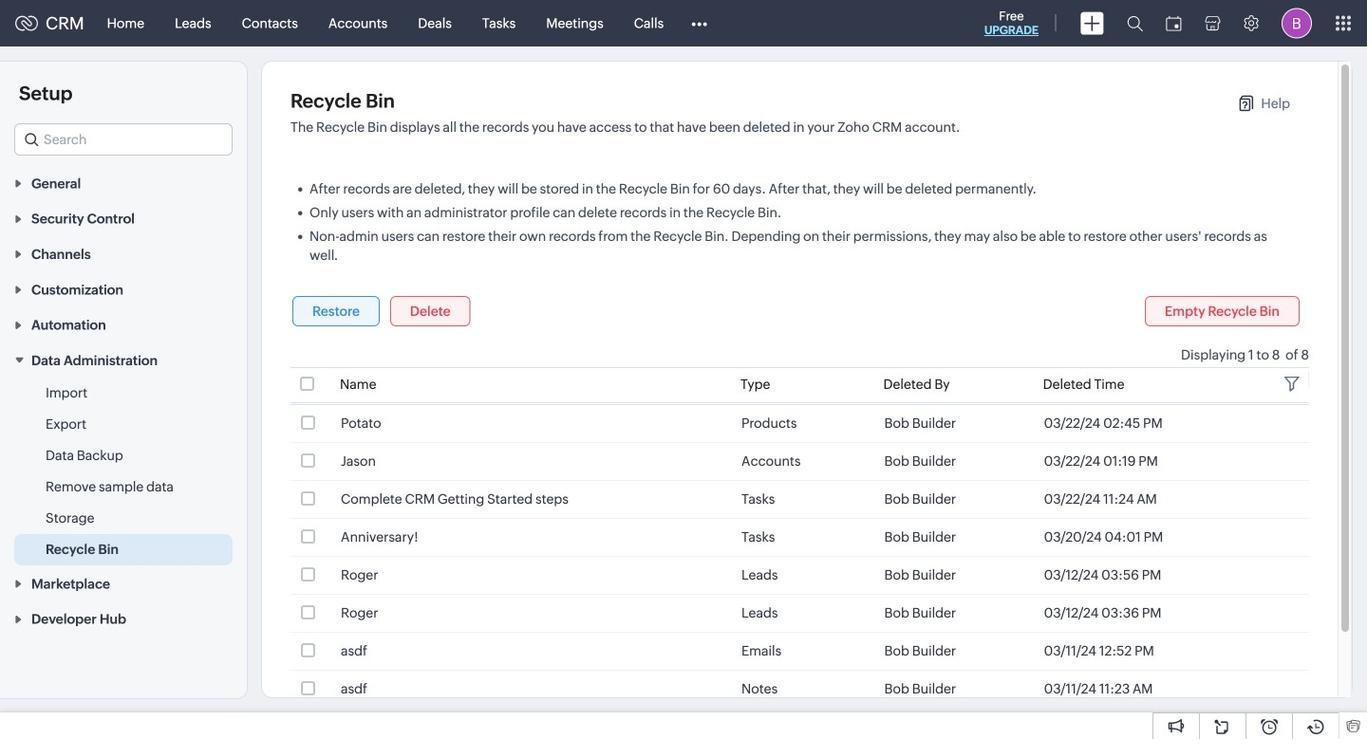 Task type: describe. For each thing, give the bounding box(es) containing it.
calendar image
[[1166, 16, 1183, 31]]

create menu image
[[1081, 12, 1105, 35]]

search element
[[1116, 0, 1155, 47]]



Task type: locate. For each thing, give the bounding box(es) containing it.
logo image
[[15, 16, 38, 31]]

search image
[[1127, 15, 1144, 31]]

create menu element
[[1070, 0, 1116, 46]]

profile element
[[1271, 0, 1324, 46]]

region
[[0, 378, 247, 566]]

None button
[[293, 296, 380, 327], [390, 296, 471, 327], [1145, 296, 1300, 327], [293, 296, 380, 327], [390, 296, 471, 327], [1145, 296, 1300, 327]]

Other Modules field
[[679, 8, 720, 38]]

profile image
[[1282, 8, 1313, 38]]

None field
[[14, 123, 233, 156]]

Search text field
[[15, 124, 232, 155]]



Task type: vqa. For each thing, say whether or not it's contained in the screenshot.
Create New
no



